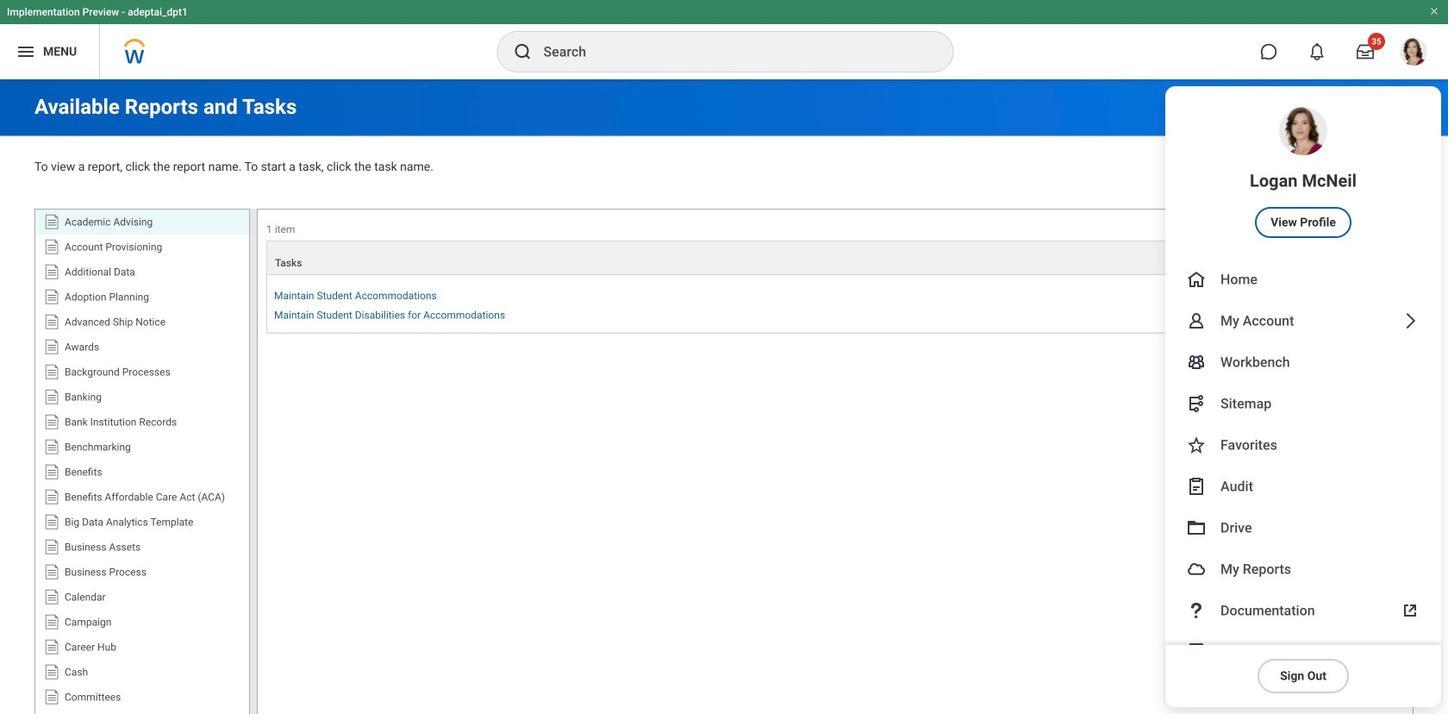 Task type: locate. For each thing, give the bounding box(es) containing it.
banner
[[0, 0, 1449, 707]]

ext link image
[[1401, 642, 1421, 662]]

justify image
[[16, 41, 36, 62]]

2 menu item from the top
[[1166, 259, 1442, 300]]

main content
[[0, 79, 1449, 714]]

6 menu item from the top
[[1166, 424, 1442, 466]]

Search Workday  search field
[[544, 33, 918, 71]]

click to view/edit grid preferences image
[[1314, 218, 1333, 237]]

folder open image
[[1187, 517, 1207, 538]]

inbox large image
[[1358, 43, 1375, 60]]

1 menu item from the top
[[1166, 86, 1442, 259]]

endpoints image
[[1187, 393, 1207, 414]]

close environment banner image
[[1430, 6, 1440, 16]]

user image
[[1187, 310, 1207, 331]]

toolbar
[[1280, 218, 1405, 241]]

notifications large image
[[1309, 43, 1326, 60]]

menu
[[1166, 86, 1442, 707]]

row
[[267, 241, 1405, 275]]

5 menu item from the top
[[1166, 383, 1442, 424]]

menu item
[[1166, 86, 1442, 259], [1166, 259, 1442, 300], [1166, 300, 1442, 342], [1166, 342, 1442, 383], [1166, 383, 1442, 424], [1166, 424, 1442, 466], [1166, 466, 1442, 507], [1166, 507, 1442, 549], [1166, 549, 1442, 590], [1166, 590, 1442, 631], [1166, 631, 1442, 673]]

11 menu item from the top
[[1166, 631, 1442, 673]]

paste image
[[1187, 476, 1207, 497]]

avatar image
[[1187, 559, 1207, 580]]

fullscreen image
[[1336, 218, 1355, 237]]



Task type: describe. For each thing, give the bounding box(es) containing it.
star image
[[1187, 435, 1207, 455]]

items selected list
[[274, 286, 505, 322]]

search image
[[513, 41, 533, 62]]

3 menu item from the top
[[1166, 300, 1442, 342]]

select to filter grid data image
[[1293, 219, 1312, 237]]

4 menu item from the top
[[1166, 342, 1442, 383]]

chevron right image
[[1401, 310, 1421, 331]]

8 menu item from the top
[[1166, 507, 1442, 549]]

logan mcneil image
[[1401, 38, 1428, 66]]

10 menu item from the top
[[1166, 590, 1442, 631]]

ext link image
[[1401, 600, 1421, 621]]

7 menu item from the top
[[1166, 466, 1442, 507]]

home image
[[1187, 269, 1207, 290]]

contact card matrix manager image
[[1187, 352, 1207, 373]]

document image
[[1187, 642, 1207, 662]]

9 menu item from the top
[[1166, 549, 1442, 590]]

question image
[[1187, 600, 1207, 621]]



Task type: vqa. For each thing, say whether or not it's contained in the screenshot.
search image
yes



